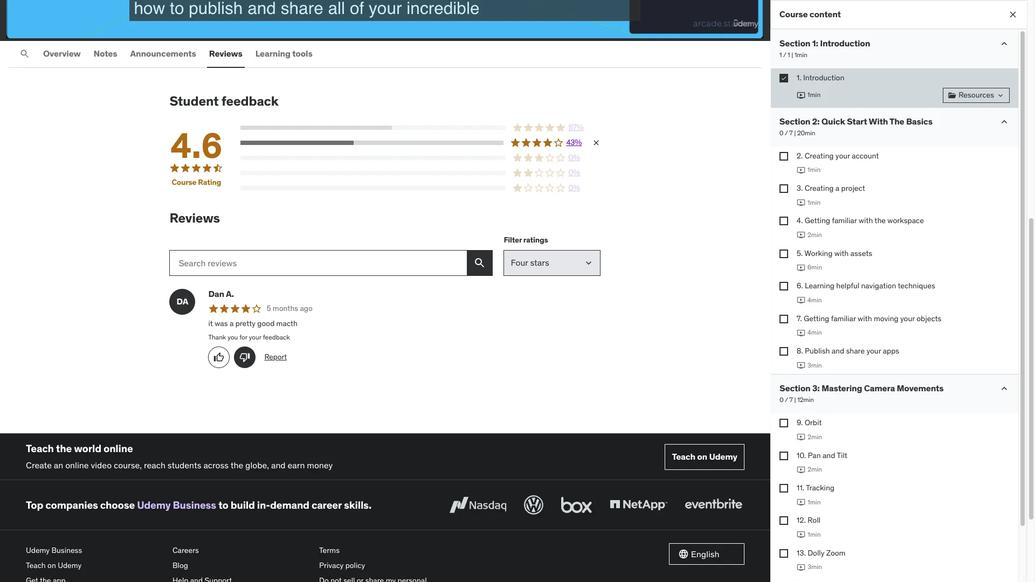 Task type: locate. For each thing, give the bounding box(es) containing it.
0 vertical spatial section
[[780, 38, 811, 49]]

top
[[26, 499, 43, 512]]

1 horizontal spatial the
[[231, 460, 243, 471]]

reviews up student feedback
[[209, 48, 243, 59]]

tracking
[[806, 483, 835, 493]]

2 1 from the left
[[788, 51, 791, 59]]

udemy business link down students
[[137, 499, 216, 512]]

mark as helpful image
[[214, 352, 225, 363]]

a for was
[[230, 319, 234, 328]]

57% button
[[241, 122, 601, 133]]

teach for the
[[26, 442, 54, 455]]

3min right the play publish and share your apps icon
[[808, 361, 822, 369]]

0 left 20min
[[780, 129, 784, 137]]

business down companies
[[51, 546, 82, 556]]

1 vertical spatial course
[[172, 178, 197, 187]]

dan
[[208, 288, 224, 299]]

xsmall image right 43%
[[592, 139, 601, 147]]

feedback down reviews button
[[222, 93, 279, 109]]

2 4min from the top
[[808, 329, 822, 337]]

2min right play pan and tilt "icon"
[[808, 466, 822, 474]]

0 vertical spatial getting
[[805, 216, 831, 226]]

0 vertical spatial 2min
[[808, 231, 822, 239]]

build
[[231, 499, 255, 512]]

4min right play learning helpful navigation techniques icon
[[808, 296, 822, 304]]

2min
[[808, 231, 822, 239], [808, 433, 822, 441], [808, 466, 822, 474]]

with for the
[[859, 216, 873, 226]]

7 left 20min
[[790, 129, 793, 137]]

1 horizontal spatial 1
[[788, 51, 791, 59]]

xsmall image
[[997, 91, 1005, 100], [592, 139, 601, 147], [780, 152, 788, 161], [780, 419, 788, 428], [780, 452, 788, 460], [780, 517, 788, 526]]

1
[[780, 51, 782, 59], [788, 51, 791, 59]]

english
[[691, 549, 720, 560]]

7.
[[797, 314, 802, 323]]

1 vertical spatial small image
[[678, 549, 689, 560]]

xsmall image left 5.
[[780, 250, 788, 258]]

nasdaq image
[[447, 494, 509, 517]]

6min
[[808, 263, 823, 271]]

6. learning helpful navigation techniques
[[797, 281, 936, 291]]

2 vertical spatial 0%
[[569, 183, 580, 193]]

0 vertical spatial feedback
[[222, 93, 279, 109]]

feedback down good
[[263, 334, 290, 342]]

0 vertical spatial business
[[173, 499, 216, 512]]

introduction right 1:
[[821, 38, 871, 49]]

1 4min from the top
[[808, 296, 822, 304]]

2 vertical spatial 2min
[[808, 466, 822, 474]]

udemy
[[710, 452, 738, 462], [137, 499, 171, 512], [26, 546, 50, 556], [58, 561, 82, 571]]

xsmall image for 5. working with assets
[[780, 250, 788, 258]]

skills.
[[344, 499, 372, 512]]

7 left 12min
[[790, 396, 793, 404]]

small image inside english button
[[678, 549, 689, 560]]

1 vertical spatial learning
[[805, 281, 835, 291]]

assets
[[851, 249, 873, 258]]

4min for getting
[[808, 329, 822, 337]]

1 vertical spatial 3min
[[808, 563, 822, 571]]

world
[[74, 442, 101, 455]]

and left share
[[832, 346, 845, 356]]

/ left 20min
[[785, 129, 788, 137]]

2 small image from the top
[[1000, 116, 1010, 127]]

the left globe,
[[231, 460, 243, 471]]

1 7 from the top
[[790, 129, 793, 137]]

introduction
[[821, 38, 871, 49], [804, 73, 845, 83]]

ratings
[[524, 235, 548, 245]]

1 0% from the top
[[569, 153, 580, 162]]

1 vertical spatial getting
[[804, 314, 830, 323]]

1 section from the top
[[780, 38, 811, 49]]

1 creating from the top
[[805, 151, 834, 161]]

tilt
[[837, 451, 848, 460]]

careers blog
[[173, 546, 199, 571]]

1 vertical spatial familiar
[[832, 314, 856, 323]]

0 vertical spatial course
[[780, 9, 808, 20]]

1 small image from the top
[[1000, 38, 1010, 49]]

search image
[[19, 49, 30, 59]]

learning left tools at top left
[[256, 48, 291, 59]]

xsmall image for 2. creating your account
[[780, 152, 788, 161]]

on
[[698, 452, 708, 462], [48, 561, 56, 571]]

| left 20min
[[795, 129, 796, 137]]

2 vertical spatial section
[[780, 383, 811, 394]]

to
[[219, 499, 229, 512]]

1 vertical spatial business
[[51, 546, 82, 556]]

0 vertical spatial familiar
[[832, 216, 857, 226]]

1 vertical spatial 7
[[790, 396, 793, 404]]

introduction right 1.
[[804, 73, 845, 83]]

0 horizontal spatial teach on udemy link
[[26, 559, 164, 574]]

your
[[836, 151, 850, 161], [901, 314, 915, 323], [249, 334, 261, 342], [867, 346, 882, 356]]

small image down resources dropdown button at top right
[[1000, 116, 1010, 127]]

| inside section 1: introduction 1 / 1 | 1min
[[792, 51, 794, 59]]

in-
[[257, 499, 270, 512]]

the left workspace
[[875, 216, 886, 226]]

1 vertical spatial |
[[795, 129, 796, 137]]

0 vertical spatial creating
[[805, 151, 834, 161]]

xsmall image left 12.
[[780, 517, 788, 526]]

1 vertical spatial the
[[56, 442, 72, 455]]

xsmall image left 1.
[[780, 74, 788, 83]]

xsmall image left 9.
[[780, 419, 788, 428]]

| left 12min
[[795, 396, 796, 404]]

1 vertical spatial section
[[780, 116, 811, 127]]

0 inside section 3: mastering camera movements 0 / 7 | 12min
[[780, 396, 784, 404]]

xsmall image inside resources dropdown button
[[997, 91, 1005, 100]]

your right for
[[249, 334, 261, 342]]

1 vertical spatial 0% button
[[241, 168, 601, 178]]

online up course,
[[104, 442, 133, 455]]

choose
[[100, 499, 135, 512]]

your left apps
[[867, 346, 882, 356]]

0 vertical spatial 3min
[[808, 361, 822, 369]]

1 horizontal spatial business
[[173, 499, 216, 512]]

1min up 1.
[[795, 51, 808, 59]]

teach inside teach the world online create an online video course, reach students across the globe, and earn money
[[26, 442, 54, 455]]

your left account
[[836, 151, 850, 161]]

teach the world online create an online video course, reach students across the globe, and earn money
[[26, 442, 333, 471]]

1min right play roll icon
[[808, 531, 821, 539]]

online right an
[[65, 460, 89, 471]]

0 horizontal spatial a
[[230, 319, 234, 328]]

2 vertical spatial 0% button
[[241, 183, 601, 194]]

0
[[780, 129, 784, 137], [780, 396, 784, 404]]

with
[[859, 216, 873, 226], [835, 249, 849, 258], [858, 314, 872, 323]]

xsmall image inside resources dropdown button
[[948, 91, 957, 100]]

xsmall image
[[780, 74, 788, 83], [948, 91, 957, 100], [780, 184, 788, 193], [780, 217, 788, 226], [780, 250, 788, 258], [780, 282, 788, 291], [780, 315, 788, 323], [780, 347, 788, 356], [780, 484, 788, 493], [780, 550, 788, 558]]

0 vertical spatial a
[[836, 183, 840, 193]]

xsmall image for 7. getting familiar with moving your objects
[[780, 315, 788, 323]]

2 7 from the top
[[790, 396, 793, 404]]

0 vertical spatial |
[[792, 51, 794, 59]]

section for section 3: mastering camera movements
[[780, 383, 811, 394]]

2 2min from the top
[[808, 433, 822, 441]]

moving
[[874, 314, 899, 323]]

roll
[[808, 516, 821, 526]]

1 2min from the top
[[808, 231, 822, 239]]

on inside udemy business teach on udemy
[[48, 561, 56, 571]]

3 section from the top
[[780, 383, 811, 394]]

2 vertical spatial with
[[858, 314, 872, 323]]

was
[[215, 319, 228, 328]]

overview button
[[41, 41, 83, 67]]

0 vertical spatial 4min
[[808, 296, 822, 304]]

2min right the play getting familiar with the workspace icon
[[808, 231, 822, 239]]

dan a.
[[208, 288, 234, 299]]

2 0 from the top
[[780, 396, 784, 404]]

small image
[[1000, 38, 1010, 49], [1000, 116, 1010, 127]]

course left content
[[780, 9, 808, 20]]

the inside "sidebar" element
[[875, 216, 886, 226]]

pretty
[[236, 319, 256, 328]]

xsmall image for 3. creating a project
[[780, 184, 788, 193]]

1min right play creating a project image
[[808, 198, 821, 206]]

1 vertical spatial on
[[48, 561, 56, 571]]

add note image
[[144, 19, 156, 32]]

xsmall image for 4. getting familiar with the workspace
[[780, 217, 788, 226]]

getting right 4.
[[805, 216, 831, 226]]

0 horizontal spatial 1
[[780, 51, 782, 59]]

xsmall image left the 10.
[[780, 452, 788, 460]]

2 vertical spatial |
[[795, 396, 796, 404]]

1 vertical spatial 4min
[[808, 329, 822, 337]]

reviews
[[209, 48, 243, 59], [170, 210, 220, 226]]

1 horizontal spatial course
[[780, 9, 808, 20]]

0 vertical spatial the
[[875, 216, 886, 226]]

xsmall image for 11. tracking
[[780, 484, 788, 493]]

learning inside 'button'
[[256, 48, 291, 59]]

1 vertical spatial a
[[230, 319, 234, 328]]

learning down 6min
[[805, 281, 835, 291]]

3min for dolly
[[808, 563, 822, 571]]

2.
[[797, 151, 803, 161]]

1 horizontal spatial teach on udemy link
[[665, 444, 745, 470]]

eventbrite image
[[683, 494, 745, 517]]

xsmall image left 13.
[[780, 550, 788, 558]]

with left moving
[[858, 314, 872, 323]]

video
[[91, 460, 112, 471]]

/
[[115, 21, 119, 31], [784, 51, 787, 59], [785, 129, 788, 137], [785, 396, 788, 404]]

student
[[170, 93, 219, 109]]

play creating a project image
[[797, 198, 806, 207]]

xsmall image left the 8.
[[780, 347, 788, 356]]

careers link
[[173, 544, 311, 559]]

4min
[[808, 296, 822, 304], [808, 329, 822, 337]]

0 vertical spatial 0
[[780, 129, 784, 137]]

4min for learning
[[808, 296, 822, 304]]

with left assets
[[835, 249, 849, 258]]

1min
[[795, 51, 808, 59], [808, 91, 821, 99], [808, 166, 821, 174], [808, 198, 821, 206], [808, 498, 821, 506], [808, 531, 821, 539]]

play orbit image
[[797, 433, 806, 442]]

xsmall image for 12. roll
[[780, 517, 788, 526]]

1 vertical spatial creating
[[805, 183, 834, 193]]

for
[[240, 334, 248, 342]]

familiar down helpful
[[832, 314, 856, 323]]

xsmall image left 6.
[[780, 282, 788, 291]]

1min right play introduction icon on the top right
[[808, 91, 821, 99]]

0 left 12min
[[780, 396, 784, 404]]

0 horizontal spatial course
[[172, 178, 197, 187]]

5.
[[797, 249, 803, 258]]

student feedback
[[170, 93, 279, 109]]

a for creating
[[836, 183, 840, 193]]

3min right play dolly zoom "image"
[[808, 563, 822, 571]]

section inside section 3: mastering camera movements 0 / 7 | 12min
[[780, 383, 811, 394]]

section 2: quick start with the basics 0 / 7 | 20min
[[780, 116, 933, 137]]

companies
[[45, 499, 98, 512]]

0 horizontal spatial learning
[[256, 48, 291, 59]]

small image
[[1000, 384, 1010, 394], [678, 549, 689, 560]]

course inside "sidebar" element
[[780, 9, 808, 20]]

reviews down course rating at the top left of the page
[[170, 210, 220, 226]]

learning
[[256, 48, 291, 59], [805, 281, 835, 291]]

0 vertical spatial 0% button
[[241, 153, 601, 163]]

2 3min from the top
[[808, 563, 822, 571]]

xsmall image left resources
[[948, 91, 957, 100]]

section inside section 1: introduction 1 / 1 | 1min
[[780, 38, 811, 49]]

xsmall image for 1. introduction
[[780, 74, 788, 83]]

0 vertical spatial on
[[698, 452, 708, 462]]

1 vertical spatial 0%
[[569, 168, 580, 177]]

a
[[836, 183, 840, 193], [230, 319, 234, 328]]

section up 20min
[[780, 116, 811, 127]]

1 3min from the top
[[808, 361, 822, 369]]

the up an
[[56, 442, 72, 455]]

your right moving
[[901, 314, 915, 323]]

0 vertical spatial online
[[104, 442, 133, 455]]

0:26 / 0:38
[[98, 21, 136, 31]]

1 horizontal spatial online
[[104, 442, 133, 455]]

1min for 12.
[[808, 531, 821, 539]]

3min
[[808, 361, 822, 369], [808, 563, 822, 571]]

feedback
[[222, 93, 279, 109], [263, 334, 290, 342]]

3min for publish
[[808, 361, 822, 369]]

1 vertical spatial with
[[835, 249, 849, 258]]

4min right play getting familiar with moving your objects image on the bottom of page
[[808, 329, 822, 337]]

1 vertical spatial small image
[[1000, 116, 1010, 127]]

1 horizontal spatial small image
[[1000, 384, 1010, 394]]

0 horizontal spatial business
[[51, 546, 82, 556]]

0 vertical spatial 7
[[790, 129, 793, 137]]

2 vertical spatial the
[[231, 460, 243, 471]]

1 horizontal spatial a
[[836, 183, 840, 193]]

familiar down the project
[[832, 216, 857, 226]]

course
[[780, 9, 808, 20], [172, 178, 197, 187]]

0 horizontal spatial small image
[[678, 549, 689, 560]]

small image down close course content sidebar icon
[[1000, 38, 1010, 49]]

2min right play orbit image
[[808, 433, 822, 441]]

udemy business link
[[137, 499, 216, 512], [26, 544, 164, 559]]

getting right 7.
[[804, 314, 830, 323]]

and left tilt
[[823, 451, 836, 460]]

a left the project
[[836, 183, 840, 193]]

1 vertical spatial online
[[65, 460, 89, 471]]

xsmall image left 7.
[[780, 315, 788, 323]]

and left earn
[[271, 460, 286, 471]]

blog
[[173, 561, 188, 571]]

3.
[[797, 183, 803, 193]]

1 horizontal spatial on
[[698, 452, 708, 462]]

resources
[[959, 90, 995, 100]]

/ down section 1: introduction dropdown button at the top
[[784, 51, 787, 59]]

blog link
[[173, 559, 311, 574]]

play creating your account image
[[797, 166, 806, 175]]

1. introduction
[[797, 73, 845, 83]]

0 vertical spatial introduction
[[821, 38, 871, 49]]

| down section 1: introduction dropdown button at the top
[[792, 51, 794, 59]]

course left rating
[[172, 178, 197, 187]]

xsmall image left 2.
[[780, 152, 788, 161]]

1min right 'play tracking' icon
[[808, 498, 821, 506]]

9.
[[797, 418, 803, 428]]

udemy business link down choose
[[26, 544, 164, 559]]

/ left 12min
[[785, 396, 788, 404]]

play roll image
[[797, 531, 806, 540]]

10.
[[797, 451, 807, 460]]

1 vertical spatial udemy business link
[[26, 544, 164, 559]]

1 vertical spatial 2min
[[808, 433, 822, 441]]

settings image
[[708, 19, 721, 32]]

section inside section 2: quick start with the basics 0 / 7 | 20min
[[780, 116, 811, 127]]

1 vertical spatial reviews
[[170, 210, 220, 226]]

2 horizontal spatial the
[[875, 216, 886, 226]]

0% button
[[241, 153, 601, 163], [241, 168, 601, 178], [241, 183, 601, 194]]

creating right 2.
[[805, 151, 834, 161]]

3 2min from the top
[[808, 466, 822, 474]]

0 vertical spatial with
[[859, 216, 873, 226]]

1min right play creating your account icon
[[808, 166, 821, 174]]

0 vertical spatial small image
[[1000, 38, 1010, 49]]

familiar for the
[[832, 216, 857, 226]]

2:
[[813, 116, 820, 127]]

0 vertical spatial 0%
[[569, 153, 580, 162]]

1 0 from the top
[[780, 129, 784, 137]]

0 vertical spatial learning
[[256, 48, 291, 59]]

movements
[[897, 383, 944, 394]]

0 horizontal spatial the
[[56, 442, 72, 455]]

0 horizontal spatial online
[[65, 460, 89, 471]]

xsmall image right resources
[[997, 91, 1005, 100]]

2 section from the top
[[780, 116, 811, 127]]

1 vertical spatial 0
[[780, 396, 784, 404]]

course,
[[114, 460, 142, 471]]

7
[[790, 129, 793, 137], [790, 396, 793, 404]]

course rating
[[172, 178, 221, 187]]

camera
[[864, 383, 895, 394]]

expanded view image
[[749, 19, 762, 32]]

a right was
[[230, 319, 234, 328]]

xsmall image left 4.
[[780, 217, 788, 226]]

business left to
[[173, 499, 216, 512]]

creating
[[805, 151, 834, 161], [805, 183, 834, 193]]

xsmall image left 11.
[[780, 484, 788, 493]]

| inside section 2: quick start with the basics 0 / 7 | 20min
[[795, 129, 796, 137]]

xsmall image left 3.
[[780, 184, 788, 193]]

3 0% from the top
[[569, 183, 580, 193]]

section up 12min
[[780, 383, 811, 394]]

creating right 3.
[[805, 183, 834, 193]]

2 creating from the top
[[805, 183, 834, 193]]

2min for pan
[[808, 466, 822, 474]]

careers
[[173, 546, 199, 556]]

play getting familiar with the workspace image
[[797, 231, 806, 240]]

1 1 from the left
[[780, 51, 782, 59]]

section left 1:
[[780, 38, 811, 49]]

objects
[[917, 314, 942, 323]]

0 vertical spatial reviews
[[209, 48, 243, 59]]

1 horizontal spatial learning
[[805, 281, 835, 291]]

0 horizontal spatial on
[[48, 561, 56, 571]]

12min
[[798, 396, 814, 404]]

with up assets
[[859, 216, 873, 226]]

techniques
[[898, 281, 936, 291]]

57%
[[569, 122, 584, 132]]

5
[[267, 304, 271, 313]]



Task type: describe. For each thing, give the bounding box(es) containing it.
/ inside section 3: mastering camera movements 0 / 7 | 12min
[[785, 396, 788, 404]]

1min for 2.
[[808, 166, 821, 174]]

fullscreen image
[[728, 19, 741, 32]]

across
[[204, 460, 229, 471]]

small image for section 1: introduction
[[1000, 38, 1010, 49]]

workspace
[[888, 216, 925, 226]]

learning tools
[[256, 48, 313, 59]]

/ inside section 2: quick start with the basics 0 / 7 | 20min
[[785, 129, 788, 137]]

reach
[[144, 460, 166, 471]]

1min for 3.
[[808, 198, 821, 206]]

money
[[307, 460, 333, 471]]

course content
[[780, 9, 841, 20]]

creating for your
[[805, 151, 834, 161]]

submit search image
[[474, 257, 487, 269]]

0 vertical spatial small image
[[1000, 384, 1010, 394]]

9. orbit
[[797, 418, 822, 428]]

teach inside udemy business teach on udemy
[[26, 561, 46, 571]]

/ inside section 1: introduction 1 / 1 | 1min
[[784, 51, 787, 59]]

with
[[869, 116, 889, 127]]

0 inside section 2: quick start with the basics 0 / 7 | 20min
[[780, 129, 784, 137]]

13.
[[797, 548, 806, 558]]

reviews inside button
[[209, 48, 243, 59]]

1 vertical spatial teach on udemy link
[[26, 559, 164, 574]]

0 vertical spatial udemy business link
[[137, 499, 216, 512]]

notes button
[[91, 41, 119, 67]]

1.
[[797, 73, 802, 83]]

xsmall image for 6. learning helpful navigation techniques
[[780, 282, 788, 291]]

thank you for your feedback
[[208, 334, 290, 342]]

and inside teach the world online create an online video course, reach students across the globe, and earn money
[[271, 460, 286, 471]]

play learning helpful navigation techniques image
[[797, 296, 806, 305]]

8.
[[797, 346, 804, 356]]

terms link
[[319, 544, 457, 559]]

account
[[852, 151, 879, 161]]

you
[[228, 334, 238, 342]]

0:26
[[98, 21, 114, 31]]

play working with assets image
[[797, 264, 806, 272]]

play introduction image
[[797, 91, 806, 100]]

overview
[[43, 48, 81, 59]]

undo mark as unhelpful image
[[240, 352, 250, 363]]

xsmall image inside 43% button
[[592, 139, 601, 147]]

getting for 4.
[[805, 216, 831, 226]]

quick
[[822, 116, 846, 127]]

1 vertical spatial feedback
[[263, 334, 290, 342]]

0:38
[[121, 21, 136, 31]]

3:
[[813, 383, 820, 394]]

forward 5 seconds image
[[78, 19, 91, 32]]

4. getting familiar with the workspace
[[797, 216, 925, 226]]

announcements
[[130, 48, 196, 59]]

course for course rating
[[172, 178, 197, 187]]

filter ratings
[[504, 235, 548, 245]]

create
[[26, 460, 52, 471]]

2 0% from the top
[[569, 168, 580, 177]]

english button
[[669, 544, 745, 565]]

thank
[[208, 334, 226, 342]]

11. tracking
[[797, 483, 835, 493]]

7 inside section 2: quick start with the basics 0 / 7 | 20min
[[790, 129, 793, 137]]

play getting familiar with moving your objects image
[[797, 329, 806, 337]]

section 3: mastering camera movements 0 / 7 | 12min
[[780, 383, 944, 404]]

6.
[[797, 281, 804, 291]]

and for share
[[832, 346, 845, 356]]

section for section 2: quick start with the basics
[[780, 116, 811, 127]]

top companies choose udemy business to build in-demand career skills.
[[26, 499, 372, 512]]

box image
[[559, 494, 595, 517]]

1:
[[813, 38, 819, 49]]

xsmall image for 13. dolly zoom
[[780, 550, 788, 558]]

earn
[[288, 460, 305, 471]]

resources button
[[943, 88, 1010, 103]]

course for course content
[[780, 9, 808, 20]]

announcements button
[[128, 41, 198, 67]]

learning inside "sidebar" element
[[805, 281, 835, 291]]

getting for 7.
[[804, 314, 830, 323]]

2min for orbit
[[808, 433, 822, 441]]

publish
[[805, 346, 830, 356]]

reviews button
[[207, 41, 245, 67]]

4.6
[[171, 124, 222, 167]]

3. creating a project
[[797, 183, 866, 193]]

1 vertical spatial introduction
[[804, 73, 845, 83]]

mute image
[[646, 19, 659, 32]]

43%
[[567, 138, 582, 147]]

start
[[847, 116, 868, 127]]

creating for a
[[805, 183, 834, 193]]

2min for getting
[[808, 231, 822, 239]]

students
[[168, 460, 201, 471]]

filter
[[504, 235, 522, 245]]

volkswagen image
[[522, 494, 546, 517]]

7 inside section 3: mastering camera movements 0 / 7 | 12min
[[790, 396, 793, 404]]

pan
[[808, 451, 821, 460]]

xsmall image for 9. orbit
[[780, 419, 788, 428]]

familiar for moving
[[832, 314, 856, 323]]

teach on udemy
[[672, 452, 738, 462]]

da
[[177, 296, 188, 307]]

10. pan and tilt
[[797, 451, 848, 460]]

terms
[[319, 546, 340, 556]]

play tracking image
[[797, 498, 806, 507]]

xsmall image for 8. publish and share your apps
[[780, 347, 788, 356]]

udemy business teach on udemy
[[26, 546, 82, 571]]

project
[[842, 183, 866, 193]]

privacy
[[319, 561, 344, 571]]

apps
[[883, 346, 900, 356]]

content
[[810, 9, 841, 20]]

8. publish and share your apps
[[797, 346, 900, 356]]

teach for on
[[672, 452, 696, 462]]

/ right 0:26
[[115, 21, 119, 31]]

privacy policy link
[[319, 559, 457, 574]]

and for tilt
[[823, 451, 836, 460]]

subtitles image
[[687, 19, 700, 32]]

months
[[273, 304, 298, 313]]

report button
[[265, 352, 287, 363]]

43% button
[[241, 137, 601, 148]]

play pan and tilt image
[[797, 466, 806, 474]]

sidebar element
[[771, 0, 1028, 583]]

xsmall image for 10. pan and tilt
[[780, 452, 788, 460]]

an
[[54, 460, 63, 471]]

transcript in sidebar region image
[[667, 19, 680, 32]]

1min for 11.
[[808, 498, 821, 506]]

small image for section 2: quick start with the basics
[[1000, 116, 1010, 127]]

report
[[265, 352, 287, 362]]

12. roll
[[797, 516, 821, 526]]

12.
[[797, 516, 806, 526]]

Search reviews text field
[[170, 250, 467, 276]]

section 3: mastering camera movements button
[[780, 383, 944, 394]]

20min
[[798, 129, 816, 137]]

it
[[208, 319, 213, 328]]

good
[[257, 319, 275, 328]]

2 0% button from the top
[[241, 168, 601, 178]]

with for moving
[[858, 314, 872, 323]]

2. creating your account
[[797, 151, 879, 161]]

helpful
[[837, 281, 860, 291]]

1min inside section 1: introduction 1 / 1 | 1min
[[795, 51, 808, 59]]

netapp image
[[608, 494, 670, 517]]

orbit
[[805, 418, 822, 428]]

introduction inside section 1: introduction 1 / 1 | 1min
[[821, 38, 871, 49]]

0 vertical spatial teach on udemy link
[[665, 444, 745, 470]]

zoom
[[827, 548, 846, 558]]

1 0% button from the top
[[241, 153, 601, 163]]

| inside section 3: mastering camera movements 0 / 7 | 12min
[[795, 396, 796, 404]]

play dolly zoom image
[[797, 564, 806, 572]]

progress bar slider
[[6, 4, 764, 17]]

section for section 1: introduction
[[780, 38, 811, 49]]

business inside udemy business teach on udemy
[[51, 546, 82, 556]]

it was a pretty good macth
[[208, 319, 298, 328]]

play publish and share your apps image
[[797, 361, 806, 370]]

a.
[[226, 288, 234, 299]]

3 0% button from the top
[[241, 183, 601, 194]]

mastering
[[822, 383, 863, 394]]

close course content sidebar image
[[1008, 9, 1019, 20]]



Task type: vqa. For each thing, say whether or not it's contained in the screenshot.
English button in the right bottom of the page
yes



